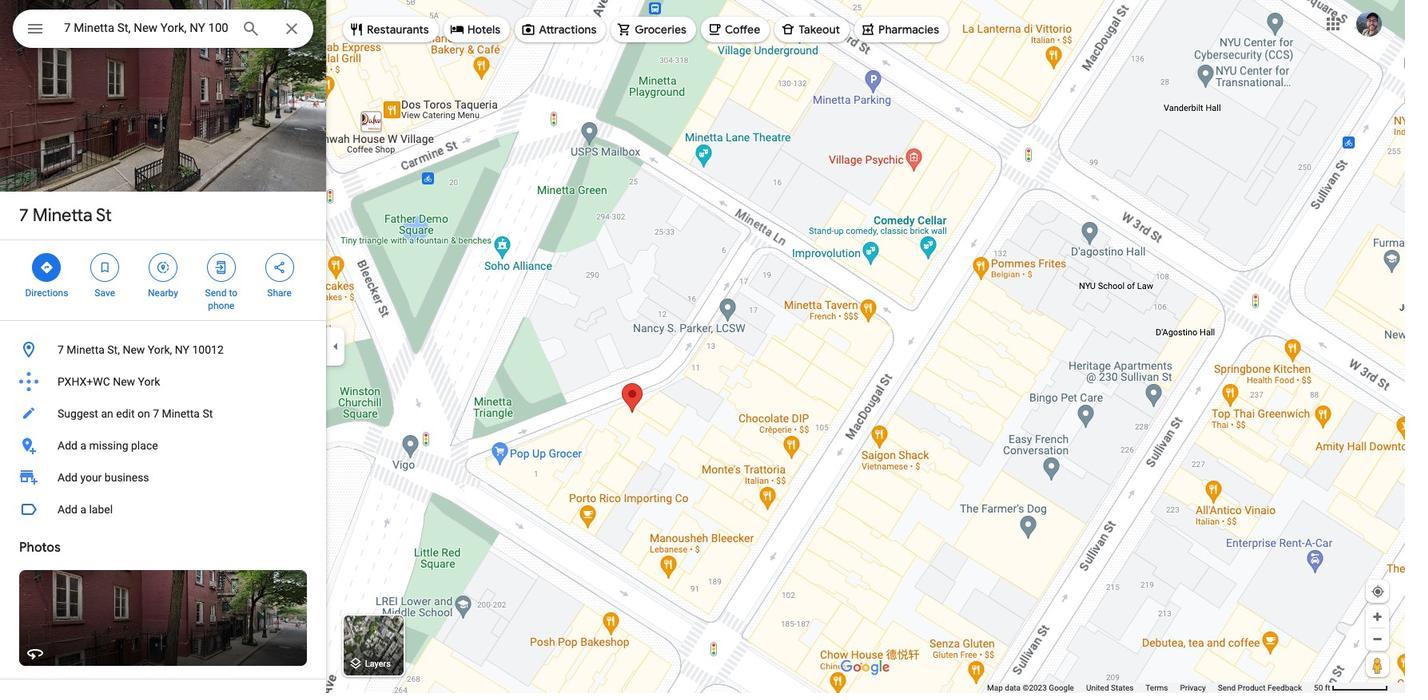 Task type: describe. For each thing, give the bounding box(es) containing it.
suggest an edit on 7 minetta st button
[[0, 398, 326, 430]]

google account: cj baylor  
(christian.baylor@adept.ai) image
[[1357, 11, 1382, 36]]

place
[[131, 440, 158, 452]]

feedback
[[1268, 684, 1302, 693]]

none field inside 7 minetta st, new york, ny 10012 "field"
[[64, 18, 229, 38]]

pharmacies
[[879, 22, 939, 37]]

on
[[137, 408, 150, 420]]

phone
[[208, 301, 235, 312]]

map
[[987, 684, 1003, 693]]

add a label
[[58, 504, 113, 516]]

show street view coverage image
[[1366, 654, 1389, 678]]

ny
[[175, 344, 189, 357]]

business
[[105, 472, 149, 484]]

directions
[[25, 288, 68, 299]]

an
[[101, 408, 113, 420]]

send to phone
[[205, 288, 237, 312]]

to
[[229, 288, 237, 299]]


[[156, 259, 170, 277]]

edit
[[116, 408, 135, 420]]

coffee
[[725, 22, 760, 37]]

restaurants
[[367, 22, 429, 37]]

restaurants button
[[343, 10, 439, 49]]

takeout button
[[775, 10, 850, 49]]

terms
[[1146, 684, 1168, 693]]

zoom in image
[[1372, 612, 1384, 624]]

footer inside google maps element
[[987, 683, 1314, 694]]

pxhx+wc new york button
[[0, 366, 326, 398]]


[[26, 18, 45, 40]]

ft
[[1325, 684, 1331, 693]]

save
[[95, 288, 115, 299]]

add a label button
[[0, 494, 326, 526]]

hotels button
[[443, 10, 510, 49]]

©2023
[[1023, 684, 1047, 693]]

send for send product feedback
[[1218, 684, 1236, 693]]

suggest an edit on 7 minetta st
[[58, 408, 213, 420]]

united states button
[[1086, 683, 1134, 694]]

missing
[[89, 440, 128, 452]]

actions for 7 minetta st region
[[0, 241, 326, 321]]

groceries button
[[611, 10, 696, 49]]

7 minetta st main content
[[0, 0, 326, 694]]

 button
[[13, 10, 58, 51]]

groceries
[[635, 22, 687, 37]]

st inside button
[[203, 408, 213, 420]]

collapse side panel image
[[327, 338, 345, 356]]

add your business
[[58, 472, 149, 484]]

a for label
[[80, 504, 86, 516]]

7 minetta st, new york, ny 10012
[[58, 344, 224, 357]]


[[272, 259, 287, 277]]

minetta for st,
[[67, 344, 105, 357]]

0 vertical spatial new
[[123, 344, 145, 357]]

hotels
[[467, 22, 501, 37]]

label
[[89, 504, 113, 516]]


[[98, 259, 112, 277]]

50 ft
[[1314, 684, 1331, 693]]

1 vertical spatial new
[[113, 376, 135, 389]]

0 vertical spatial st
[[96, 205, 112, 227]]

york
[[138, 376, 160, 389]]

7 minetta st, new york, ny 10012 button
[[0, 334, 326, 366]]

7 Minetta St, New York, NY 10012 field
[[13, 10, 313, 48]]

2 vertical spatial 7
[[153, 408, 159, 420]]

suggest
[[58, 408, 98, 420]]



Task type: locate. For each thing, give the bounding box(es) containing it.
a for missing
[[80, 440, 86, 452]]

0 horizontal spatial send
[[205, 288, 227, 299]]

share
[[267, 288, 292, 299]]

minetta up 
[[33, 205, 92, 227]]

add a missing place button
[[0, 430, 326, 462]]

st
[[96, 205, 112, 227], [203, 408, 213, 420]]

minetta for st
[[33, 205, 92, 227]]

7
[[19, 205, 28, 227], [58, 344, 64, 357], [153, 408, 159, 420]]

2 vertical spatial add
[[58, 504, 77, 516]]

pxhx+wc
[[58, 376, 110, 389]]

minetta
[[33, 205, 92, 227], [67, 344, 105, 357], [162, 408, 200, 420]]

york,
[[148, 344, 172, 357]]

1 vertical spatial a
[[80, 504, 86, 516]]

zoom out image
[[1372, 634, 1384, 646]]

st up 
[[96, 205, 112, 227]]

0 horizontal spatial st
[[96, 205, 112, 227]]

send up phone
[[205, 288, 227, 299]]

1 horizontal spatial send
[[1218, 684, 1236, 693]]

50 ft button
[[1314, 684, 1389, 693]]

privacy
[[1180, 684, 1206, 693]]

add for add a label
[[58, 504, 77, 516]]

a
[[80, 440, 86, 452], [80, 504, 86, 516]]

2 add from the top
[[58, 472, 77, 484]]

a inside button
[[80, 504, 86, 516]]

send inside button
[[1218, 684, 1236, 693]]

7 for 7 minetta st, new york, ny 10012
[[58, 344, 64, 357]]

states
[[1111, 684, 1134, 693]]

st up 'add a missing place' button
[[203, 408, 213, 420]]

pxhx+wc new york
[[58, 376, 160, 389]]

add a missing place
[[58, 440, 158, 452]]

None field
[[64, 18, 229, 38]]

send product feedback
[[1218, 684, 1302, 693]]

add inside add your business link
[[58, 472, 77, 484]]

add
[[58, 440, 77, 452], [58, 472, 77, 484], [58, 504, 77, 516]]

1 vertical spatial add
[[58, 472, 77, 484]]

2 vertical spatial minetta
[[162, 408, 200, 420]]

2 a from the top
[[80, 504, 86, 516]]

send left product on the bottom right of page
[[1218, 684, 1236, 693]]

0 vertical spatial 7
[[19, 205, 28, 227]]

send
[[205, 288, 227, 299], [1218, 684, 1236, 693]]

minetta up 'add a missing place' button
[[162, 408, 200, 420]]

new left york
[[113, 376, 135, 389]]

add left label
[[58, 504, 77, 516]]

1 vertical spatial st
[[203, 408, 213, 420]]

footer containing map data ©2023 google
[[987, 683, 1314, 694]]

add inside add a label button
[[58, 504, 77, 516]]

takeout
[[799, 22, 840, 37]]

terms button
[[1146, 683, 1168, 694]]

layers
[[365, 660, 391, 670]]

add left your
[[58, 472, 77, 484]]

add for add your business
[[58, 472, 77, 484]]

show your location image
[[1371, 585, 1385, 600]]

united states
[[1086, 684, 1134, 693]]

add inside 'add a missing place' button
[[58, 440, 77, 452]]

attractions button
[[515, 10, 606, 49]]

1 vertical spatial minetta
[[67, 344, 105, 357]]

1 horizontal spatial 7
[[58, 344, 64, 357]]

1 horizontal spatial st
[[203, 408, 213, 420]]

50
[[1314, 684, 1323, 693]]

add for add a missing place
[[58, 440, 77, 452]]

your
[[80, 472, 102, 484]]

coffee button
[[701, 10, 770, 49]]

0 vertical spatial add
[[58, 440, 77, 452]]

add down suggest
[[58, 440, 77, 452]]

7 minetta st
[[19, 205, 112, 227]]

a left the missing
[[80, 440, 86, 452]]

footer
[[987, 683, 1314, 694]]

photos
[[19, 540, 61, 556]]

0 vertical spatial minetta
[[33, 205, 92, 227]]

nearby
[[148, 288, 178, 299]]

new
[[123, 344, 145, 357], [113, 376, 135, 389]]

0 vertical spatial send
[[205, 288, 227, 299]]

google maps element
[[0, 0, 1405, 694]]


[[39, 259, 54, 277]]

10012
[[192, 344, 224, 357]]

1 vertical spatial send
[[1218, 684, 1236, 693]]

1 vertical spatial 7
[[58, 344, 64, 357]]

1 add from the top
[[58, 440, 77, 452]]

a left label
[[80, 504, 86, 516]]

a inside button
[[80, 440, 86, 452]]

attractions
[[539, 22, 597, 37]]

0 vertical spatial a
[[80, 440, 86, 452]]

7 for 7 minetta st
[[19, 205, 28, 227]]

pharmacies button
[[855, 10, 949, 49]]

send product feedback button
[[1218, 683, 1302, 694]]

add your business link
[[0, 462, 326, 494]]

3 add from the top
[[58, 504, 77, 516]]

privacy button
[[1180, 683, 1206, 694]]

new right st, in the left of the page
[[123, 344, 145, 357]]

1 a from the top
[[80, 440, 86, 452]]

 search field
[[13, 10, 313, 51]]

send inside send to phone
[[205, 288, 227, 299]]

send for send to phone
[[205, 288, 227, 299]]

st,
[[107, 344, 120, 357]]


[[214, 259, 228, 277]]

map data ©2023 google
[[987, 684, 1074, 693]]

minetta left st, in the left of the page
[[67, 344, 105, 357]]

google
[[1049, 684, 1074, 693]]

0 horizontal spatial 7
[[19, 205, 28, 227]]

data
[[1005, 684, 1021, 693]]

united
[[1086, 684, 1109, 693]]

2 horizontal spatial 7
[[153, 408, 159, 420]]

product
[[1238, 684, 1266, 693]]



Task type: vqa. For each thing, say whether or not it's contained in the screenshot.
first a from the top
yes



